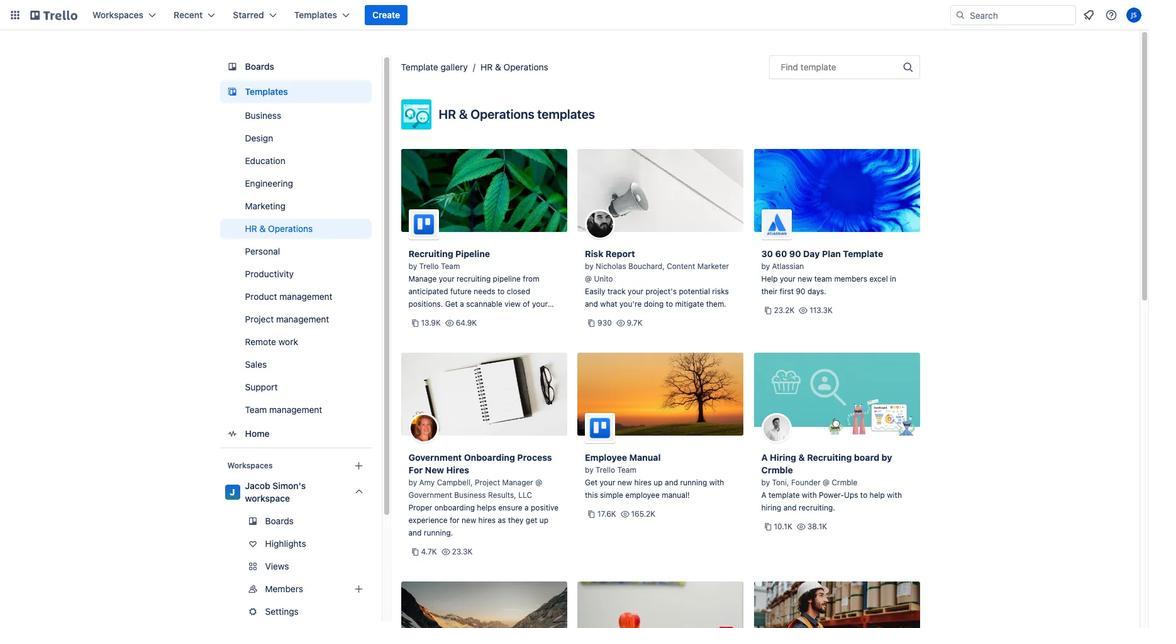 Task type: describe. For each thing, give the bounding box(es) containing it.
ensure
[[498, 503, 523, 513]]

support link
[[220, 377, 371, 398]]

amy campbell, project manager @ government business results, llc image
[[409, 413, 439, 443]]

with inside employee manual by trello team get your new hires up and running with this simple employee manual!
[[709, 478, 724, 488]]

content
[[667, 262, 695, 271]]

workspaces button
[[85, 5, 164, 25]]

first
[[780, 287, 794, 296]]

& up personal
[[260, 223, 266, 234]]

0 horizontal spatial project
[[245, 314, 274, 325]]

new inside employee manual by trello team get your new hires up and running with this simple employee manual!
[[618, 478, 632, 488]]

members link
[[220, 579, 384, 600]]

templates button
[[287, 5, 357, 25]]

support
[[245, 382, 278, 393]]

1 a from the top
[[761, 452, 768, 463]]

hires inside employee manual by trello team get your new hires up and running with this simple employee manual!
[[634, 478, 652, 488]]

recruiting.
[[799, 503, 835, 513]]

by inside government onboarding process for new hires by amy campbell, project manager @ government business results, llc proper onboarding helps ensure a positive experience for new hires as they get up and running.
[[409, 478, 417, 488]]

sales
[[245, 359, 267, 370]]

team
[[815, 274, 832, 284]]

helps
[[477, 503, 496, 513]]

plan
[[822, 248, 841, 259]]

hires
[[446, 465, 469, 476]]

new inside government onboarding process for new hires by amy campbell, project manager @ government business results, llc proper onboarding helps ensure a positive experience for new hires as they get up and running.
[[462, 516, 476, 525]]

power-
[[819, 491, 844, 500]]

your inside 'risk report by nicholas bouchard, content marketer @ unito easily track your project's potential risks and what you're doing to mitigate them.'
[[628, 287, 644, 296]]

0 vertical spatial operations
[[504, 62, 548, 72]]

template board image
[[225, 84, 240, 99]]

workspace
[[245, 493, 290, 504]]

them.
[[706, 299, 727, 309]]

to inside a hiring & recruiting board by crmble by toni, founder @ crmble a template with power-ups to help with hiring and recruiting.
[[860, 491, 868, 500]]

llc
[[519, 491, 532, 500]]

gallery
[[441, 62, 468, 72]]

team for recruiting
[[441, 262, 460, 271]]

manual!
[[662, 491, 690, 500]]

hr & operations icon image
[[401, 99, 431, 130]]

2 horizontal spatial with
[[887, 491, 902, 500]]

get
[[585, 478, 598, 488]]

design
[[245, 133, 273, 143]]

& inside a hiring & recruiting board by crmble by toni, founder @ crmble a template with power-ups to help with hiring and recruiting.
[[799, 452, 805, 463]]

simon's
[[273, 481, 306, 491]]

jacob simon's workspace
[[245, 481, 306, 504]]

board image
[[225, 59, 240, 74]]

add image
[[351, 582, 366, 597]]

boards link for home
[[220, 55, 371, 78]]

team management link
[[220, 400, 371, 420]]

highlights link
[[220, 534, 371, 554]]

your inside employee manual by trello team get your new hires up and running with this simple employee manual!
[[600, 478, 616, 488]]

product management
[[245, 291, 333, 302]]

toni, founder @ crmble image
[[761, 413, 792, 443]]

project's
[[646, 287, 677, 296]]

recruiting inside a hiring & recruiting board by crmble by toni, founder @ crmble a template with power-ups to help with hiring and recruiting.
[[807, 452, 852, 463]]

10.1k
[[774, 522, 793, 532]]

marketing link
[[220, 196, 371, 216]]

hr & operations templates
[[439, 107, 595, 121]]

search image
[[956, 10, 966, 20]]

30 60 90 day plan template by atlassian help your new team members excel in their first 90 days.
[[761, 248, 896, 296]]

templates inside popup button
[[294, 9, 337, 20]]

sales link
[[220, 355, 371, 375]]

0 horizontal spatial business
[[245, 110, 281, 121]]

engineering link
[[220, 174, 371, 194]]

help
[[761, 274, 778, 284]]

personal link
[[220, 242, 371, 262]]

jacob simon (jacobsimon16) image
[[1127, 8, 1142, 23]]

education link
[[220, 151, 371, 171]]

2 vertical spatial operations
[[268, 223, 313, 234]]

@ inside 'risk report by nicholas bouchard, content marketer @ unito easily track your project's potential risks and what you're doing to mitigate them.'
[[585, 274, 592, 284]]

recruiting pipeline by trello team
[[409, 248, 490, 271]]

forward image
[[369, 559, 384, 574]]

0 horizontal spatial template
[[401, 62, 438, 72]]

team for employee
[[617, 466, 637, 475]]

boards for views
[[265, 516, 294, 527]]

1 vertical spatial team
[[245, 404, 267, 415]]

employee
[[585, 452, 627, 463]]

highlights
[[265, 538, 306, 549]]

0 horizontal spatial hr & operations
[[245, 223, 313, 234]]

toni,
[[772, 478, 789, 488]]

by inside 'risk report by nicholas bouchard, content marketer @ unito easily track your project's potential risks and what you're doing to mitigate them.'
[[585, 262, 594, 271]]

their
[[761, 287, 778, 296]]

new inside 30 60 90 day plan template by atlassian help your new team members excel in their first 90 days.
[[798, 274, 812, 284]]

boards link for views
[[220, 511, 371, 532]]

recent button
[[166, 5, 223, 25]]

workspaces inside workspaces popup button
[[92, 9, 143, 20]]

17.6k
[[598, 510, 616, 519]]

recent
[[174, 9, 203, 20]]

30
[[761, 248, 773, 259]]

hires inside government onboarding process for new hires by amy campbell, project manager @ government business results, llc proper onboarding helps ensure a positive experience for new hires as they get up and running.
[[478, 516, 496, 525]]

your inside 30 60 90 day plan template by atlassian help your new team members excel in their first 90 days.
[[780, 274, 796, 284]]

you're
[[620, 299, 642, 309]]

find template
[[781, 62, 836, 72]]

trello for recruiting pipeline
[[419, 262, 439, 271]]

remote work link
[[220, 332, 371, 352]]

employee
[[625, 491, 660, 500]]

create
[[372, 9, 400, 20]]

a
[[525, 503, 529, 513]]

9.7k
[[627, 318, 643, 328]]

and inside a hiring & recruiting board by crmble by toni, founder @ crmble a template with power-ups to help with hiring and recruiting.
[[784, 503, 797, 513]]

templates
[[537, 107, 595, 121]]

113.3k
[[810, 306, 833, 315]]

j
[[230, 487, 235, 498]]

0 vertical spatial hr & operations link
[[481, 62, 548, 72]]

manual
[[629, 452, 661, 463]]

productivity
[[245, 269, 294, 279]]

by inside 30 60 90 day plan template by atlassian help your new team members excel in their first 90 days.
[[761, 262, 770, 271]]

forward image inside settings link
[[369, 605, 384, 620]]

create button
[[365, 5, 408, 25]]

this
[[585, 491, 598, 500]]

trello team image
[[409, 209, 439, 240]]

product management link
[[220, 287, 371, 307]]

template inside 30 60 90 day plan template by atlassian help your new team members excel in their first 90 days.
[[843, 248, 883, 259]]

0 horizontal spatial hr
[[245, 223, 257, 234]]

results,
[[488, 491, 516, 500]]

forward image inside members link
[[369, 582, 384, 597]]

product
[[245, 291, 277, 302]]

views
[[265, 561, 289, 572]]

home
[[245, 428, 270, 439]]

templates link
[[220, 81, 371, 103]]

business inside government onboarding process for new hires by amy campbell, project manager @ government business results, llc proper onboarding helps ensure a positive experience for new hires as they get up and running.
[[454, 491, 486, 500]]

settings
[[265, 606, 299, 617]]

by inside recruiting pipeline by trello team
[[409, 262, 417, 271]]

hiring
[[770, 452, 796, 463]]

work
[[279, 337, 298, 347]]



Task type: locate. For each thing, give the bounding box(es) containing it.
project inside government onboarding process for new hires by amy campbell, project manager @ government business results, llc proper onboarding helps ensure a positive experience for new hires as they get up and running.
[[475, 478, 500, 488]]

1 horizontal spatial your
[[628, 287, 644, 296]]

2 boards link from the top
[[220, 511, 371, 532]]

@ right manager
[[535, 478, 542, 488]]

template down toni,
[[769, 491, 800, 500]]

to right 'ups'
[[860, 491, 868, 500]]

Find template field
[[769, 55, 920, 79]]

boards for home
[[245, 61, 274, 72]]

project up results, on the bottom of page
[[475, 478, 500, 488]]

project management link
[[220, 310, 371, 330]]

templates right template board image
[[245, 86, 288, 97]]

0 vertical spatial boards link
[[220, 55, 371, 78]]

up inside employee manual by trello team get your new hires up and running with this simple employee manual!
[[654, 478, 663, 488]]

0 vertical spatial 90
[[789, 248, 801, 259]]

2 horizontal spatial new
[[798, 274, 812, 284]]

to
[[666, 299, 673, 309], [860, 491, 868, 500]]

boards up highlights
[[265, 516, 294, 527]]

government up new
[[409, 452, 462, 463]]

members
[[265, 584, 303, 594]]

template up members
[[843, 248, 883, 259]]

1 government from the top
[[409, 452, 462, 463]]

help
[[870, 491, 885, 500]]

2 government from the top
[[409, 491, 452, 500]]

positive
[[531, 503, 559, 513]]

1 vertical spatial your
[[628, 287, 644, 296]]

new up days.
[[798, 274, 812, 284]]

1 vertical spatial 90
[[796, 287, 806, 296]]

and inside employee manual by trello team get your new hires up and running with this simple employee manual!
[[665, 478, 678, 488]]

onboarding
[[435, 503, 475, 513]]

0 vertical spatial recruiting
[[409, 248, 453, 259]]

1 horizontal spatial team
[[441, 262, 460, 271]]

boards link up highlights link
[[220, 511, 371, 532]]

64.9k
[[456, 318, 477, 328]]

a left hiring
[[761, 452, 768, 463]]

2 vertical spatial management
[[269, 404, 322, 415]]

23.3k
[[452, 547, 473, 557]]

0 vertical spatial hires
[[634, 478, 652, 488]]

new up 'simple'
[[618, 478, 632, 488]]

90 right 60
[[789, 248, 801, 259]]

doing
[[644, 299, 664, 309]]

by down 30
[[761, 262, 770, 271]]

0 horizontal spatial your
[[600, 478, 616, 488]]

business down "campbell,"
[[454, 491, 486, 500]]

& right hr & operations icon
[[459, 107, 468, 121]]

forward image down forward icon
[[369, 605, 384, 620]]

1 vertical spatial trello
[[596, 466, 615, 475]]

1 vertical spatial up
[[540, 516, 549, 525]]

23.2k
[[774, 306, 795, 315]]

1 forward image from the top
[[369, 582, 384, 597]]

boards link up templates link
[[220, 55, 371, 78]]

90
[[789, 248, 801, 259], [796, 287, 806, 296]]

home image
[[225, 427, 240, 442]]

hr right gallery on the top of the page
[[481, 62, 493, 72]]

165.2k
[[631, 510, 656, 519]]

and right 'hiring'
[[784, 503, 797, 513]]

and
[[585, 299, 598, 309], [665, 478, 678, 488], [784, 503, 797, 513], [409, 528, 422, 538]]

trello down trello team icon
[[419, 262, 439, 271]]

1 vertical spatial a
[[761, 491, 767, 500]]

bouchard,
[[628, 262, 665, 271]]

1 horizontal spatial hires
[[634, 478, 652, 488]]

trello for employee manual
[[596, 466, 615, 475]]

1 vertical spatial government
[[409, 491, 452, 500]]

2 horizontal spatial your
[[780, 274, 796, 284]]

team down manual
[[617, 466, 637, 475]]

1 vertical spatial management
[[276, 314, 329, 325]]

1 horizontal spatial workspaces
[[227, 461, 273, 471]]

business
[[245, 110, 281, 121], [454, 491, 486, 500]]

0 horizontal spatial hr & operations link
[[220, 219, 371, 239]]

1 vertical spatial workspaces
[[227, 461, 273, 471]]

2 vertical spatial your
[[600, 478, 616, 488]]

government down amy
[[409, 491, 452, 500]]

atlassian
[[772, 262, 804, 271]]

campbell,
[[437, 478, 473, 488]]

1 horizontal spatial hr
[[439, 107, 456, 121]]

onboarding
[[464, 452, 515, 463]]

settings link
[[220, 602, 384, 622]]

proper
[[409, 503, 432, 513]]

trello down employee
[[596, 466, 615, 475]]

@ inside a hiring & recruiting board by crmble by toni, founder @ crmble a template with power-ups to help with hiring and recruiting.
[[823, 478, 830, 488]]

1 horizontal spatial new
[[618, 478, 632, 488]]

38.1k
[[808, 522, 827, 532]]

team management
[[245, 404, 322, 415]]

days.
[[808, 287, 827, 296]]

1 horizontal spatial recruiting
[[807, 452, 852, 463]]

risk report by nicholas bouchard, content marketer @ unito easily track your project's potential risks and what you're doing to mitigate them.
[[585, 248, 729, 309]]

management down productivity link
[[280, 291, 333, 302]]

productivity link
[[220, 264, 371, 284]]

up up the employee
[[654, 478, 663, 488]]

0 vertical spatial boards
[[245, 61, 274, 72]]

1 horizontal spatial templates
[[294, 9, 337, 20]]

forward image
[[369, 582, 384, 597], [369, 605, 384, 620]]

0 horizontal spatial templates
[[245, 86, 288, 97]]

0 horizontal spatial with
[[709, 478, 724, 488]]

0 horizontal spatial workspaces
[[92, 9, 143, 20]]

day
[[803, 248, 820, 259]]

track
[[608, 287, 626, 296]]

Search field
[[966, 6, 1076, 25]]

hires up the employee
[[634, 478, 652, 488]]

personal
[[245, 246, 280, 257]]

for
[[450, 516, 460, 525]]

your up you're
[[628, 287, 644, 296]]

education
[[245, 155, 285, 166]]

up inside government onboarding process for new hires by amy campbell, project manager @ government business results, llc proper onboarding helps ensure a positive experience for new hires as they get up and running.
[[540, 516, 549, 525]]

0 vertical spatial up
[[654, 478, 663, 488]]

0 vertical spatial template
[[401, 62, 438, 72]]

team inside recruiting pipeline by trello team
[[441, 262, 460, 271]]

@ inside government onboarding process for new hires by amy campbell, project manager @ government business results, llc proper onboarding helps ensure a positive experience for new hires as they get up and running.
[[535, 478, 542, 488]]

0 horizontal spatial @
[[535, 478, 542, 488]]

management down product management link
[[276, 314, 329, 325]]

and up manual!
[[665, 478, 678, 488]]

0 horizontal spatial new
[[462, 516, 476, 525]]

0 vertical spatial management
[[280, 291, 333, 302]]

hr
[[481, 62, 493, 72], [439, 107, 456, 121], [245, 223, 257, 234]]

1 vertical spatial forward image
[[369, 605, 384, 620]]

recruiting inside recruiting pipeline by trello team
[[409, 248, 453, 259]]

boards link
[[220, 55, 371, 78], [220, 511, 371, 532]]

2 vertical spatial hr
[[245, 223, 257, 234]]

and down "easily"
[[585, 299, 598, 309]]

by down risk
[[585, 262, 594, 271]]

by left toni,
[[761, 478, 770, 488]]

pipeline
[[455, 248, 490, 259]]

& right gallery on the top of the page
[[495, 62, 501, 72]]

management for team management
[[269, 404, 322, 415]]

0 horizontal spatial team
[[245, 404, 267, 415]]

1 horizontal spatial @
[[585, 274, 592, 284]]

with right "help" on the bottom of page
[[887, 491, 902, 500]]

0 vertical spatial workspaces
[[92, 9, 143, 20]]

hr & operations link up personal link
[[220, 219, 371, 239]]

template right find on the right top of page
[[801, 62, 836, 72]]

by down for
[[409, 478, 417, 488]]

get
[[526, 516, 537, 525]]

1 horizontal spatial template
[[843, 248, 883, 259]]

0 vertical spatial government
[[409, 452, 462, 463]]

1 vertical spatial boards
[[265, 516, 294, 527]]

board
[[854, 452, 880, 463]]

home link
[[220, 423, 371, 445]]

0 vertical spatial team
[[441, 262, 460, 271]]

your down atlassian
[[780, 274, 796, 284]]

team down pipeline
[[441, 262, 460, 271]]

project management
[[245, 314, 329, 325]]

0 vertical spatial project
[[245, 314, 274, 325]]

atlassian image
[[761, 209, 792, 240]]

1 vertical spatial template
[[843, 248, 883, 259]]

to down the 'project's'
[[666, 299, 673, 309]]

1 horizontal spatial hr & operations
[[481, 62, 548, 72]]

business link
[[220, 106, 371, 126]]

1 horizontal spatial trello
[[596, 466, 615, 475]]

process
[[517, 452, 552, 463]]

recruiting
[[409, 248, 453, 259], [807, 452, 852, 463]]

new
[[425, 465, 444, 476]]

1 horizontal spatial to
[[860, 491, 868, 500]]

up right get at the bottom left of the page
[[540, 516, 549, 525]]

2 vertical spatial new
[[462, 516, 476, 525]]

remote work
[[245, 337, 298, 347]]

0 horizontal spatial up
[[540, 516, 549, 525]]

remote
[[245, 337, 276, 347]]

forward image right add 'icon'
[[369, 582, 384, 597]]

template gallery
[[401, 62, 468, 72]]

starred button
[[225, 5, 284, 25]]

1 vertical spatial boards link
[[220, 511, 371, 532]]

trello
[[419, 262, 439, 271], [596, 466, 615, 475]]

running.
[[424, 528, 453, 538]]

hr up personal
[[245, 223, 257, 234]]

1 vertical spatial recruiting
[[807, 452, 852, 463]]

nicholas
[[596, 262, 626, 271]]

crmble
[[761, 465, 793, 476], [832, 478, 858, 488]]

0 horizontal spatial to
[[666, 299, 673, 309]]

0 horizontal spatial recruiting
[[409, 248, 453, 259]]

template inside "find template" field
[[801, 62, 836, 72]]

hires
[[634, 478, 652, 488], [478, 516, 496, 525]]

back to home image
[[30, 5, 77, 25]]

trello inside recruiting pipeline by trello team
[[419, 262, 439, 271]]

template inside a hiring & recruiting board by crmble by toni, founder @ crmble a template with power-ups to help with hiring and recruiting.
[[769, 491, 800, 500]]

@ up power-
[[823, 478, 830, 488]]

by up get
[[585, 466, 594, 475]]

by inside employee manual by trello team get your new hires up and running with this simple employee manual!
[[585, 466, 594, 475]]

project up the remote
[[245, 314, 274, 325]]

1 vertical spatial new
[[618, 478, 632, 488]]

team down the support
[[245, 404, 267, 415]]

your up 'simple'
[[600, 478, 616, 488]]

1 horizontal spatial up
[[654, 478, 663, 488]]

1 horizontal spatial with
[[802, 491, 817, 500]]

crmble up toni,
[[761, 465, 793, 476]]

1 vertical spatial template
[[769, 491, 800, 500]]

1 vertical spatial to
[[860, 491, 868, 500]]

experience
[[409, 516, 448, 525]]

0 vertical spatial new
[[798, 274, 812, 284]]

management for product management
[[280, 291, 333, 302]]

jacob
[[245, 481, 270, 491]]

members
[[834, 274, 868, 284]]

1 vertical spatial business
[[454, 491, 486, 500]]

2 horizontal spatial team
[[617, 466, 637, 475]]

1 horizontal spatial project
[[475, 478, 500, 488]]

930
[[598, 318, 612, 328]]

recruiting down trello team icon
[[409, 248, 453, 259]]

new
[[798, 274, 812, 284], [618, 478, 632, 488], [462, 516, 476, 525]]

with down founder at the right of page
[[802, 491, 817, 500]]

and down experience
[[409, 528, 422, 538]]

1 vertical spatial project
[[475, 478, 500, 488]]

new right for
[[462, 516, 476, 525]]

&
[[495, 62, 501, 72], [459, 107, 468, 121], [260, 223, 266, 234], [799, 452, 805, 463]]

0 vertical spatial hr & operations
[[481, 62, 548, 72]]

by
[[409, 262, 417, 271], [585, 262, 594, 271], [761, 262, 770, 271], [882, 452, 892, 463], [585, 466, 594, 475], [409, 478, 417, 488], [761, 478, 770, 488]]

hr & operations
[[481, 62, 548, 72], [245, 223, 313, 234]]

hr & operations link up "hr & operations templates"
[[481, 62, 548, 72]]

1 boards link from the top
[[220, 55, 371, 78]]

2 vertical spatial team
[[617, 466, 637, 475]]

a up 'hiring'
[[761, 491, 767, 500]]

trello team image
[[585, 413, 615, 443]]

team inside employee manual by trello team get your new hires up and running with this simple employee manual!
[[617, 466, 637, 475]]

nicholas bouchard, content marketer @ unito image
[[585, 209, 615, 240]]

0 vertical spatial your
[[780, 274, 796, 284]]

and inside 'risk report by nicholas bouchard, content marketer @ unito easily track your project's potential risks and what you're doing to mitigate them.'
[[585, 299, 598, 309]]

0 vertical spatial templates
[[294, 9, 337, 20]]

for
[[409, 465, 423, 476]]

0 vertical spatial template
[[801, 62, 836, 72]]

@ up "easily"
[[585, 274, 592, 284]]

1 horizontal spatial business
[[454, 491, 486, 500]]

running
[[680, 478, 707, 488]]

& right hiring
[[799, 452, 805, 463]]

create a workspace image
[[351, 459, 366, 474]]

2 a from the top
[[761, 491, 767, 500]]

1 horizontal spatial crmble
[[832, 478, 858, 488]]

2 horizontal spatial @
[[823, 478, 830, 488]]

1 vertical spatial hires
[[478, 516, 496, 525]]

0 vertical spatial a
[[761, 452, 768, 463]]

templates right starred dropdown button
[[294, 9, 337, 20]]

1 vertical spatial hr & operations
[[245, 223, 313, 234]]

by right the board
[[882, 452, 892, 463]]

management for project management
[[276, 314, 329, 325]]

4.7k
[[421, 547, 437, 557]]

@
[[585, 274, 592, 284], [535, 478, 542, 488], [823, 478, 830, 488]]

template gallery link
[[401, 62, 468, 72]]

open information menu image
[[1105, 9, 1118, 21]]

0 horizontal spatial crmble
[[761, 465, 793, 476]]

to inside 'risk report by nicholas bouchard, content marketer @ unito easily track your project's potential risks and what you're doing to mitigate them.'
[[666, 299, 673, 309]]

potential
[[679, 287, 710, 296]]

business up design
[[245, 110, 281, 121]]

template left gallery on the top of the page
[[401, 62, 438, 72]]

management down support "link"
[[269, 404, 322, 415]]

hr right hr & operations icon
[[439, 107, 456, 121]]

0 horizontal spatial hires
[[478, 516, 496, 525]]

0 vertical spatial crmble
[[761, 465, 793, 476]]

hr & operations up "hr & operations templates"
[[481, 62, 548, 72]]

1 vertical spatial operations
[[471, 107, 535, 121]]

1 vertical spatial hr
[[439, 107, 456, 121]]

hires down helps
[[478, 516, 496, 525]]

primary element
[[0, 0, 1149, 30]]

2 forward image from the top
[[369, 605, 384, 620]]

excel
[[870, 274, 888, 284]]

crmble up 'ups'
[[832, 478, 858, 488]]

recruiting up founder at the right of page
[[807, 452, 852, 463]]

1 horizontal spatial template
[[801, 62, 836, 72]]

they
[[508, 516, 524, 525]]

0 vertical spatial business
[[245, 110, 281, 121]]

and inside government onboarding process for new hires by amy campbell, project manager @ government business results, llc proper onboarding helps ensure a positive experience for new hires as they get up and running.
[[409, 528, 422, 538]]

0 horizontal spatial template
[[769, 491, 800, 500]]

1 vertical spatial hr & operations link
[[220, 219, 371, 239]]

engineering
[[245, 178, 293, 189]]

hr & operations down marketing
[[245, 223, 313, 234]]

1 vertical spatial templates
[[245, 86, 288, 97]]

amy
[[419, 478, 435, 488]]

2 horizontal spatial hr
[[481, 62, 493, 72]]

by down trello team icon
[[409, 262, 417, 271]]

template
[[401, 62, 438, 72], [843, 248, 883, 259]]

0 vertical spatial hr
[[481, 62, 493, 72]]

1 horizontal spatial hr & operations link
[[481, 62, 548, 72]]

find
[[781, 62, 798, 72]]

with right running
[[709, 478, 724, 488]]

1 vertical spatial crmble
[[832, 478, 858, 488]]

trello inside employee manual by trello team get your new hires up and running with this simple employee manual!
[[596, 466, 615, 475]]

marketing
[[245, 201, 286, 211]]

marketer
[[697, 262, 729, 271]]

0 notifications image
[[1081, 8, 1096, 23]]

boards right the board icon
[[245, 61, 274, 72]]

90 right first
[[796, 287, 806, 296]]

up
[[654, 478, 663, 488], [540, 516, 549, 525]]

0 vertical spatial to
[[666, 299, 673, 309]]



Task type: vqa. For each thing, say whether or not it's contained in the screenshot.


